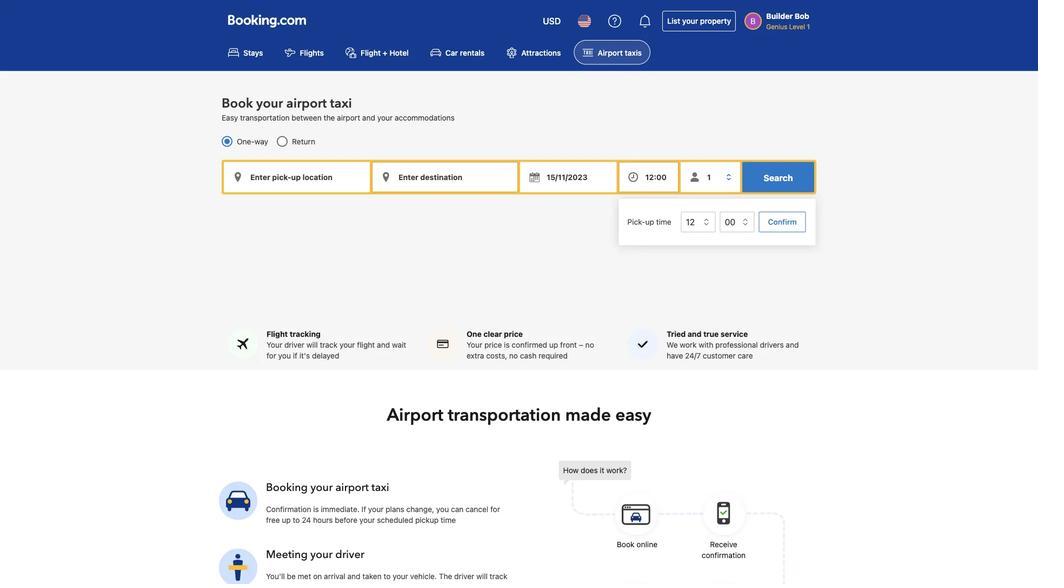 Task type: vqa. For each thing, say whether or not it's contained in the screenshot.


Task type: describe. For each thing, give the bounding box(es) containing it.
to inside you'll be met on arrival and taken to your vehicle. the driver will track your flight, so they'll be waiting if it's delayed
[[384, 572, 391, 581]]

clear
[[484, 330, 502, 339]]

0 vertical spatial up
[[646, 217, 654, 226]]

tried
[[667, 330, 686, 339]]

builder bob genius level 1
[[766, 12, 810, 30]]

confirm button
[[759, 212, 806, 232]]

you inside confirmation is immediate. if your plans change, you can cancel for free up to 24 hours before your scheduled pickup time
[[436, 505, 449, 514]]

can
[[451, 505, 464, 514]]

the
[[439, 572, 452, 581]]

receive confirmation
[[702, 540, 746, 560]]

pickup
[[415, 516, 439, 525]]

car rentals
[[446, 48, 485, 57]]

is inside confirmation is immediate. if your plans change, you can cancel for free up to 24 hours before your scheduled pickup time
[[313, 505, 319, 514]]

the
[[324, 113, 335, 122]]

airport transportation made easy
[[387, 403, 651, 427]]

property
[[700, 16, 731, 25]]

airport taxis link
[[574, 40, 651, 65]]

your left "accommodations"
[[377, 113, 393, 122]]

confirmation is immediate. if your plans change, you can cancel for free up to 24 hours before your scheduled pickup time
[[266, 505, 500, 525]]

flight
[[357, 340, 375, 349]]

one-way
[[237, 137, 268, 146]]

if
[[362, 505, 366, 514]]

flight tracking your driver will track your flight and wait for you if it's delayed
[[267, 330, 406, 360]]

booking
[[266, 480, 308, 495]]

your right list
[[682, 16, 698, 25]]

track inside you'll be met on arrival and taken to your vehicle. the driver will track your flight, so they'll be waiting if it's delayed
[[490, 572, 508, 581]]

1 vertical spatial be
[[339, 583, 348, 584]]

how does it work?
[[563, 466, 627, 475]]

attractions
[[521, 48, 561, 57]]

your up 'on'
[[310, 547, 333, 562]]

0 vertical spatial no
[[586, 340, 594, 349]]

12:00 button
[[619, 162, 679, 192]]

your right the if
[[368, 505, 384, 514]]

list your property link
[[663, 11, 736, 31]]

bob
[[795, 12, 810, 21]]

and right drivers
[[786, 340, 799, 349]]

confirmation
[[702, 551, 746, 560]]

easy
[[222, 113, 238, 122]]

list
[[667, 16, 680, 25]]

driver inside flight tracking your driver will track your flight and wait for you if it's delayed
[[284, 340, 305, 349]]

driver inside you'll be met on arrival and taken to your vehicle. the driver will track your flight, so they'll be waiting if it's delayed
[[454, 572, 474, 581]]

flight for flight + hotel
[[361, 48, 381, 57]]

front
[[560, 340, 577, 349]]

costs,
[[486, 351, 507, 360]]

it's inside you'll be met on arrival and taken to your vehicle. the driver will track your flight, so they'll be waiting if it's delayed
[[383, 583, 394, 584]]

made
[[565, 403, 611, 427]]

stays link
[[220, 40, 272, 65]]

plans
[[386, 505, 404, 514]]

to inside confirmation is immediate. if your plans change, you can cancel for free up to 24 hours before your scheduled pickup time
[[293, 516, 300, 525]]

Enter pick-up location text field
[[224, 162, 370, 192]]

with
[[699, 340, 713, 349]]

book for your
[[222, 95, 253, 112]]

vehicle.
[[410, 572, 437, 581]]

your inside one clear price your price is confirmed up front – no extra costs, no cash required
[[467, 340, 482, 349]]

is inside one clear price your price is confirmed up front – no extra costs, no cash required
[[504, 340, 510, 349]]

airport for book
[[286, 95, 327, 112]]

usd button
[[537, 8, 567, 34]]

easy
[[616, 403, 651, 427]]

confirmed
[[512, 340, 547, 349]]

flights link
[[276, 40, 333, 65]]

return
[[292, 137, 315, 146]]

15/11/2023
[[547, 172, 588, 181]]

work?
[[606, 466, 627, 475]]

taxi for book
[[330, 95, 352, 112]]

tried and true service we work with professional drivers and have 24/7 customer care
[[667, 330, 799, 360]]

–
[[579, 340, 583, 349]]

1
[[807, 23, 810, 30]]

so
[[306, 583, 314, 584]]

confirmation
[[266, 505, 311, 514]]

search
[[764, 172, 793, 183]]

booking your airport taxi
[[266, 480, 389, 495]]

builder
[[766, 12, 793, 21]]

1 horizontal spatial transportation
[[448, 403, 561, 427]]

arrival
[[324, 572, 345, 581]]

for for flight tracking your driver will track your flight and wait for you if it's delayed
[[267, 351, 276, 360]]

0 horizontal spatial be
[[287, 572, 296, 581]]

professional
[[716, 340, 758, 349]]

1 vertical spatial airport
[[337, 113, 360, 122]]

true
[[704, 330, 719, 339]]

change,
[[406, 505, 434, 514]]

pick-
[[628, 217, 646, 226]]

have
[[667, 351, 683, 360]]

one
[[467, 330, 482, 339]]

1 horizontal spatial driver
[[335, 547, 365, 562]]

accommodations
[[395, 113, 455, 122]]

extra
[[467, 351, 484, 360]]

how
[[563, 466, 579, 475]]

flights
[[300, 48, 324, 57]]

drivers
[[760, 340, 784, 349]]

delayed inside flight tracking your driver will track your flight and wait for you if it's delayed
[[312, 351, 339, 360]]

your inside flight tracking your driver will track your flight and wait for you if it's delayed
[[340, 340, 355, 349]]

search button
[[743, 162, 814, 192]]

meeting your driver
[[266, 547, 365, 562]]

free
[[266, 516, 280, 525]]

airport for airport taxis
[[598, 48, 623, 57]]

cash
[[520, 351, 537, 360]]

your up immediate.
[[311, 480, 333, 495]]

24/7
[[685, 351, 701, 360]]

it's inside flight tracking your driver will track your flight and wait for you if it's delayed
[[299, 351, 310, 360]]

they'll
[[316, 583, 337, 584]]

one clear price your price is confirmed up front – no extra costs, no cash required
[[467, 330, 594, 360]]



Task type: locate. For each thing, give the bounding box(es) containing it.
booking airport taxi image for meeting your driver
[[219, 549, 257, 584]]

does
[[581, 466, 598, 475]]

on
[[313, 572, 322, 581]]

to left "24"
[[293, 516, 300, 525]]

airport for airport transportation made easy
[[387, 403, 444, 427]]

0 vertical spatial delayed
[[312, 351, 339, 360]]

track down the tracking
[[320, 340, 338, 349]]

1 vertical spatial transportation
[[448, 403, 561, 427]]

required
[[539, 351, 568, 360]]

taken
[[363, 572, 382, 581]]

price down clear
[[485, 340, 502, 349]]

and inside you'll be met on arrival and taken to your vehicle. the driver will track your flight, so they'll be waiting if it's delayed
[[347, 572, 360, 581]]

up down 12:00 'button'
[[646, 217, 654, 226]]

1 horizontal spatial will
[[476, 572, 488, 581]]

Enter destination text field
[[372, 162, 518, 192]]

your down the if
[[360, 516, 375, 525]]

0 vertical spatial taxi
[[330, 95, 352, 112]]

1 vertical spatial airport
[[387, 403, 444, 427]]

stays
[[243, 48, 263, 57]]

flight,
[[284, 583, 304, 584]]

for inside flight tracking your driver will track your flight and wait for you if it's delayed
[[267, 351, 276, 360]]

your left flight
[[340, 340, 355, 349]]

taxis
[[625, 48, 642, 57]]

0 vertical spatial driver
[[284, 340, 305, 349]]

1 horizontal spatial if
[[377, 583, 381, 584]]

0 horizontal spatial driver
[[284, 340, 305, 349]]

driver up 'arrival'
[[335, 547, 365, 562]]

hours
[[313, 516, 333, 525]]

care
[[738, 351, 753, 360]]

price up confirmed at the bottom of page
[[504, 330, 523, 339]]

0 horizontal spatial if
[[293, 351, 297, 360]]

1 horizontal spatial your
[[467, 340, 482, 349]]

and up work
[[688, 330, 702, 339]]

online
[[637, 540, 658, 549]]

for inside confirmation is immediate. if your plans change, you can cancel for free up to 24 hours before your scheduled pickup time
[[491, 505, 500, 514]]

track right the
[[490, 572, 508, 581]]

tracking
[[290, 330, 321, 339]]

confirm
[[768, 217, 797, 226]]

price
[[504, 330, 523, 339], [485, 340, 502, 349]]

0 vertical spatial to
[[293, 516, 300, 525]]

airport right the
[[337, 113, 360, 122]]

airport
[[598, 48, 623, 57], [387, 403, 444, 427]]

0 horizontal spatial for
[[267, 351, 276, 360]]

meeting
[[266, 547, 308, 562]]

0 horizontal spatial flight
[[267, 330, 288, 339]]

1 vertical spatial track
[[490, 572, 508, 581]]

and right the
[[362, 113, 375, 122]]

1 horizontal spatial airport
[[598, 48, 623, 57]]

0 vertical spatial transportation
[[240, 113, 290, 122]]

cancel
[[466, 505, 489, 514]]

up inside confirmation is immediate. if your plans change, you can cancel for free up to 24 hours before your scheduled pickup time
[[282, 516, 291, 525]]

immediate.
[[321, 505, 360, 514]]

work
[[680, 340, 697, 349]]

0 vertical spatial if
[[293, 351, 297, 360]]

be up flight,
[[287, 572, 296, 581]]

1 vertical spatial if
[[377, 583, 381, 584]]

1 horizontal spatial to
[[384, 572, 391, 581]]

it's right waiting
[[383, 583, 394, 584]]

1 vertical spatial for
[[491, 505, 500, 514]]

1 horizontal spatial is
[[504, 340, 510, 349]]

1 horizontal spatial track
[[490, 572, 508, 581]]

car rentals link
[[422, 40, 493, 65]]

0 vertical spatial track
[[320, 340, 338, 349]]

0 vertical spatial for
[[267, 351, 276, 360]]

and
[[362, 113, 375, 122], [688, 330, 702, 339], [377, 340, 390, 349], [786, 340, 799, 349], [347, 572, 360, 581]]

0 horizontal spatial your
[[267, 340, 282, 349]]

will inside flight tracking your driver will track your flight and wait for you if it's delayed
[[307, 340, 318, 349]]

book online
[[617, 540, 658, 549]]

and left wait
[[377, 340, 390, 349]]

0 horizontal spatial delayed
[[312, 351, 339, 360]]

your down the you'll
[[266, 583, 281, 584]]

up up required
[[549, 340, 558, 349]]

for for confirmation is immediate. if your plans change, you can cancel for free up to 24 hours before your scheduled pickup time
[[491, 505, 500, 514]]

will inside you'll be met on arrival and taken to your vehicle. the driver will track your flight, so they'll be waiting if it's delayed
[[476, 572, 488, 581]]

1 horizontal spatial book
[[617, 540, 635, 549]]

0 horizontal spatial up
[[282, 516, 291, 525]]

1 horizontal spatial you
[[436, 505, 449, 514]]

customer
[[703, 351, 736, 360]]

1 horizontal spatial for
[[491, 505, 500, 514]]

airport for booking
[[336, 480, 369, 495]]

rentals
[[460, 48, 485, 57]]

+
[[383, 48, 388, 57]]

airport up the if
[[336, 480, 369, 495]]

0 horizontal spatial no
[[509, 351, 518, 360]]

0 horizontal spatial price
[[485, 340, 502, 349]]

will right the
[[476, 572, 488, 581]]

book
[[222, 95, 253, 112], [617, 540, 635, 549]]

1 horizontal spatial it's
[[383, 583, 394, 584]]

1 horizontal spatial delayed
[[396, 583, 423, 584]]

your up way
[[256, 95, 283, 112]]

driver down the tracking
[[284, 340, 305, 349]]

flight inside flight tracking your driver will track your flight and wait for you if it's delayed
[[267, 330, 288, 339]]

will
[[307, 340, 318, 349], [476, 572, 488, 581]]

waiting
[[350, 583, 375, 584]]

1 horizontal spatial price
[[504, 330, 523, 339]]

0 vertical spatial airport
[[286, 95, 327, 112]]

1 vertical spatial no
[[509, 351, 518, 360]]

book left online on the right of the page
[[617, 540, 635, 549]]

time
[[656, 217, 672, 226], [441, 516, 456, 525]]

0 horizontal spatial to
[[293, 516, 300, 525]]

taxi inside book your airport taxi easy transportation between the airport and your accommodations
[[330, 95, 352, 112]]

0 horizontal spatial will
[[307, 340, 318, 349]]

you'll
[[266, 572, 285, 581]]

if inside you'll be met on arrival and taken to your vehicle. the driver will track your flight, so they'll be waiting if it's delayed
[[377, 583, 381, 584]]

0 horizontal spatial track
[[320, 340, 338, 349]]

if down the taken
[[377, 583, 381, 584]]

1 vertical spatial book
[[617, 540, 635, 549]]

1 vertical spatial up
[[549, 340, 558, 349]]

it's down the tracking
[[299, 351, 310, 360]]

2 vertical spatial up
[[282, 516, 291, 525]]

booking.com online hotel reservations image
[[228, 15, 306, 28]]

delayed down vehicle.
[[396, 583, 423, 584]]

if inside flight tracking your driver will track your flight and wait for you if it's delayed
[[293, 351, 297, 360]]

0 vertical spatial be
[[287, 572, 296, 581]]

you inside flight tracking your driver will track your flight and wait for you if it's delayed
[[278, 351, 291, 360]]

is up hours
[[313, 505, 319, 514]]

to right the taken
[[384, 572, 391, 581]]

taxi for booking
[[372, 480, 389, 495]]

track inside flight tracking your driver will track your flight and wait for you if it's delayed
[[320, 340, 338, 349]]

list your property
[[667, 16, 731, 25]]

will down the tracking
[[307, 340, 318, 349]]

0 vertical spatial flight
[[361, 48, 381, 57]]

0 vertical spatial you
[[278, 351, 291, 360]]

1 your from the left
[[267, 340, 282, 349]]

we
[[667, 340, 678, 349]]

driver right the
[[454, 572, 474, 581]]

flight + hotel link
[[337, 40, 417, 65]]

to
[[293, 516, 300, 525], [384, 572, 391, 581]]

1 vertical spatial delayed
[[396, 583, 423, 584]]

be down 'arrival'
[[339, 583, 348, 584]]

1 vertical spatial to
[[384, 572, 391, 581]]

1 vertical spatial price
[[485, 340, 502, 349]]

taxi up plans
[[372, 480, 389, 495]]

0 vertical spatial will
[[307, 340, 318, 349]]

you'll be met on arrival and taken to your vehicle. the driver will track your flight, so they'll be waiting if it's delayed
[[266, 572, 508, 584]]

1 vertical spatial taxi
[[372, 480, 389, 495]]

flight left the tracking
[[267, 330, 288, 339]]

book inside book your airport taxi easy transportation between the airport and your accommodations
[[222, 95, 253, 112]]

airport taxis
[[598, 48, 642, 57]]

between
[[292, 113, 322, 122]]

delayed down the tracking
[[312, 351, 339, 360]]

0 horizontal spatial transportation
[[240, 113, 290, 122]]

transportation inside book your airport taxi easy transportation between the airport and your accommodations
[[240, 113, 290, 122]]

book for online
[[617, 540, 635, 549]]

before
[[335, 516, 358, 525]]

and inside flight tracking your driver will track your flight and wait for you if it's delayed
[[377, 340, 390, 349]]

met
[[298, 572, 311, 581]]

up inside one clear price your price is confirmed up front – no extra costs, no cash required
[[549, 340, 558, 349]]

hotel
[[390, 48, 409, 57]]

book up easy on the top
[[222, 95, 253, 112]]

0 vertical spatial it's
[[299, 351, 310, 360]]

taxi up the
[[330, 95, 352, 112]]

0 vertical spatial price
[[504, 330, 523, 339]]

flight
[[361, 48, 381, 57], [267, 330, 288, 339]]

one-
[[237, 137, 255, 146]]

usd
[[543, 16, 561, 26]]

1 vertical spatial it's
[[383, 583, 394, 584]]

you
[[278, 351, 291, 360], [436, 505, 449, 514]]

airport
[[286, 95, 327, 112], [337, 113, 360, 122], [336, 480, 369, 495]]

1 horizontal spatial up
[[549, 340, 558, 349]]

0 horizontal spatial taxi
[[330, 95, 352, 112]]

1 horizontal spatial no
[[586, 340, 594, 349]]

0 vertical spatial time
[[656, 217, 672, 226]]

2 horizontal spatial driver
[[454, 572, 474, 581]]

scheduled
[[377, 516, 413, 525]]

flight left +
[[361, 48, 381, 57]]

24
[[302, 516, 311, 525]]

0 horizontal spatial it's
[[299, 351, 310, 360]]

service
[[721, 330, 748, 339]]

driver
[[284, 340, 305, 349], [335, 547, 365, 562], [454, 572, 474, 581]]

it
[[600, 466, 604, 475]]

0 horizontal spatial time
[[441, 516, 456, 525]]

1 vertical spatial you
[[436, 505, 449, 514]]

wait
[[392, 340, 406, 349]]

transportation
[[240, 113, 290, 122], [448, 403, 561, 427]]

0 vertical spatial is
[[504, 340, 510, 349]]

booking airport taxi image for booking your airport taxi
[[219, 482, 257, 520]]

2 vertical spatial driver
[[454, 572, 474, 581]]

if down the tracking
[[293, 351, 297, 360]]

your inside flight tracking your driver will track your flight and wait for you if it's delayed
[[267, 340, 282, 349]]

1 vertical spatial is
[[313, 505, 319, 514]]

your left vehicle.
[[393, 572, 408, 581]]

no left cash
[[509, 351, 518, 360]]

your
[[267, 340, 282, 349], [467, 340, 482, 349]]

is
[[504, 340, 510, 349], [313, 505, 319, 514]]

1 vertical spatial will
[[476, 572, 488, 581]]

flight for flight tracking your driver will track your flight and wait for you if it's delayed
[[267, 330, 288, 339]]

be
[[287, 572, 296, 581], [339, 583, 348, 584]]

0 vertical spatial book
[[222, 95, 253, 112]]

0 horizontal spatial airport
[[387, 403, 444, 427]]

time right pick-
[[656, 217, 672, 226]]

time inside confirmation is immediate. if your plans change, you can cancel for free up to 24 hours before your scheduled pickup time
[[441, 516, 456, 525]]

1 vertical spatial time
[[441, 516, 456, 525]]

pick-up time
[[628, 217, 672, 226]]

2 vertical spatial airport
[[336, 480, 369, 495]]

no right –
[[586, 340, 594, 349]]

1 horizontal spatial time
[[656, 217, 672, 226]]

you left can
[[436, 505, 449, 514]]

2 horizontal spatial up
[[646, 217, 654, 226]]

0 vertical spatial airport
[[598, 48, 623, 57]]

1 vertical spatial flight
[[267, 330, 288, 339]]

is up costs,
[[504, 340, 510, 349]]

1 horizontal spatial taxi
[[372, 480, 389, 495]]

no
[[586, 340, 594, 349], [509, 351, 518, 360]]

for
[[267, 351, 276, 360], [491, 505, 500, 514]]

up down "confirmation"
[[282, 516, 291, 525]]

2 your from the left
[[467, 340, 482, 349]]

12:00
[[646, 172, 667, 181]]

receive
[[710, 540, 738, 549]]

and inside book your airport taxi easy transportation between the airport and your accommodations
[[362, 113, 375, 122]]

delayed inside you'll be met on arrival and taken to your vehicle. the driver will track your flight, so they'll be waiting if it's delayed
[[396, 583, 423, 584]]

0 horizontal spatial you
[[278, 351, 291, 360]]

1 horizontal spatial flight
[[361, 48, 381, 57]]

you down the tracking
[[278, 351, 291, 360]]

car
[[446, 48, 458, 57]]

attractions link
[[498, 40, 570, 65]]

1 horizontal spatial be
[[339, 583, 348, 584]]

and up waiting
[[347, 572, 360, 581]]

level
[[789, 23, 805, 30]]

booking airport taxi image
[[559, 461, 786, 584], [219, 482, 257, 520], [219, 549, 257, 584]]

1 vertical spatial driver
[[335, 547, 365, 562]]

0 horizontal spatial is
[[313, 505, 319, 514]]

time down can
[[441, 516, 456, 525]]

book your airport taxi easy transportation between the airport and your accommodations
[[222, 95, 455, 122]]

0 horizontal spatial book
[[222, 95, 253, 112]]

airport up between
[[286, 95, 327, 112]]



